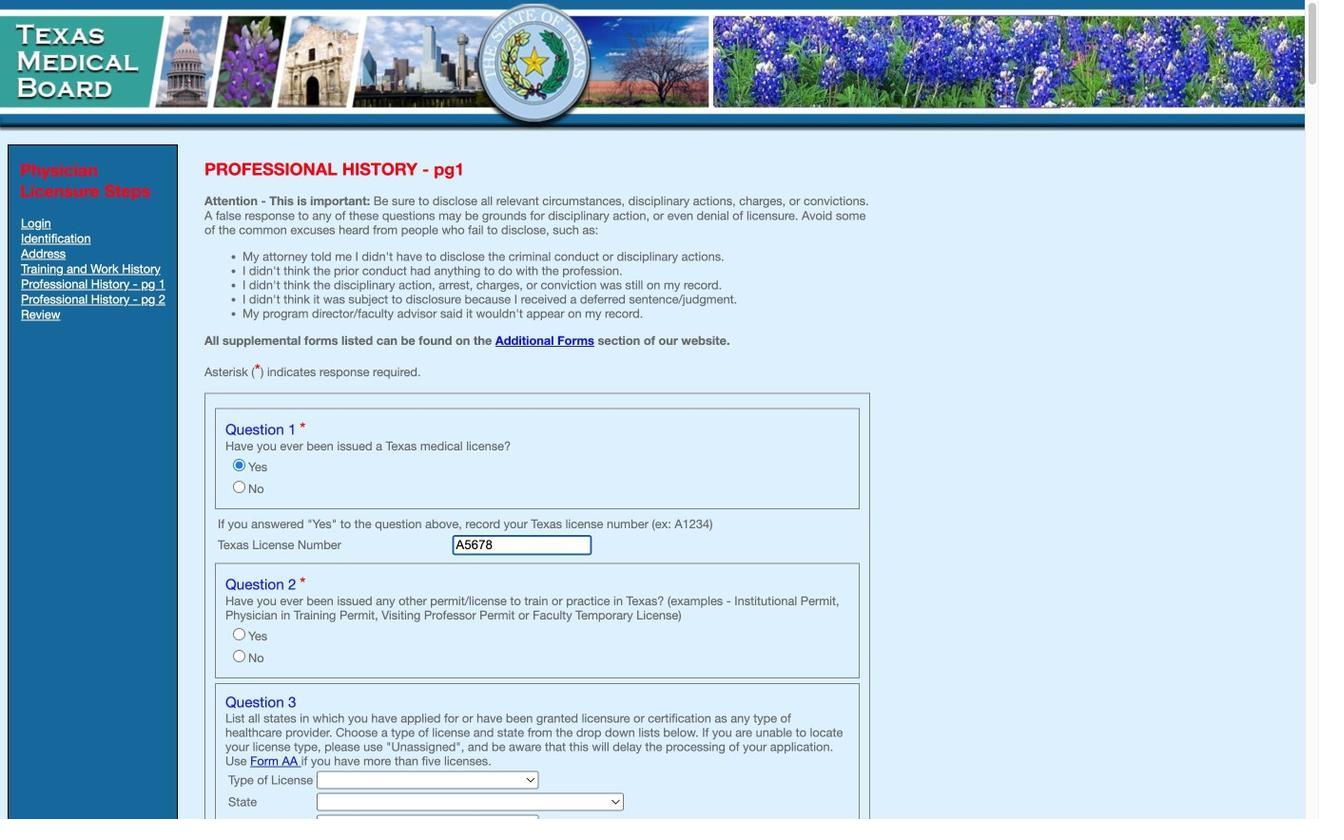 Task type: locate. For each thing, give the bounding box(es) containing it.
None text field
[[452, 535, 592, 556]]

None radio
[[233, 481, 245, 494], [233, 629, 245, 641], [233, 650, 245, 663], [233, 481, 245, 494], [233, 629, 245, 641], [233, 650, 245, 663]]

None radio
[[233, 459, 245, 472]]



Task type: vqa. For each thing, say whether or not it's contained in the screenshot.
radio
yes



Task type: describe. For each thing, give the bounding box(es) containing it.
texas medical board image
[[0, 0, 713, 133]]



